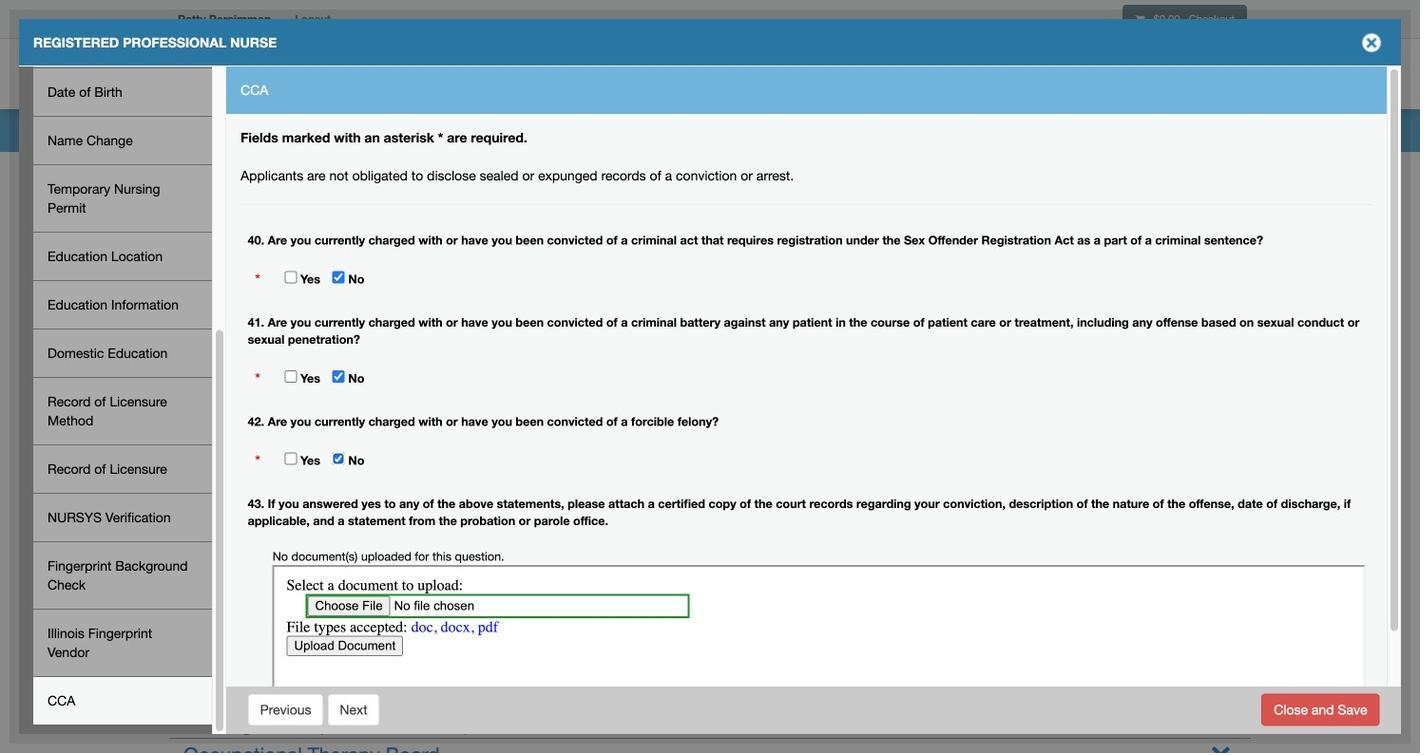 Task type: locate. For each thing, give the bounding box(es) containing it.
2 chevron down image from the top
[[1211, 742, 1231, 754]]

0 vertical spatial chevron down image
[[1211, 491, 1231, 511]]

chevron down image
[[1211, 553, 1231, 573], [1211, 679, 1231, 699]]

1 chevron down image from the top
[[1211, 553, 1231, 573]]

None button
[[248, 695, 324, 727], [327, 695, 380, 727], [1262, 695, 1380, 727], [248, 695, 324, 727], [327, 695, 380, 727], [1262, 695, 1380, 727]]

0 vertical spatial chevron down image
[[1211, 553, 1231, 573]]

None checkbox
[[332, 271, 345, 284], [285, 371, 297, 383], [285, 453, 297, 465], [332, 271, 345, 284], [285, 371, 297, 383], [285, 453, 297, 465]]

None checkbox
[[285, 271, 297, 284], [332, 371, 345, 383], [332, 453, 345, 465], [285, 271, 297, 284], [332, 371, 345, 383], [332, 453, 345, 465]]

1 vertical spatial chevron down image
[[1211, 679, 1231, 699]]

chevron down image
[[1211, 491, 1231, 511], [1211, 742, 1231, 754]]

1 chevron down image from the top
[[1211, 491, 1231, 511]]

1 vertical spatial chevron down image
[[1211, 742, 1231, 754]]



Task type: describe. For each thing, give the bounding box(es) containing it.
shopping cart image
[[1135, 14, 1145, 24]]

illinois department of financial and professional regulation image
[[168, 43, 602, 104]]

close window image
[[1357, 28, 1387, 58]]

2 chevron down image from the top
[[1211, 679, 1231, 699]]

chevron up image
[[1211, 243, 1231, 263]]



Task type: vqa. For each thing, say whether or not it's contained in the screenshot.
button
yes



